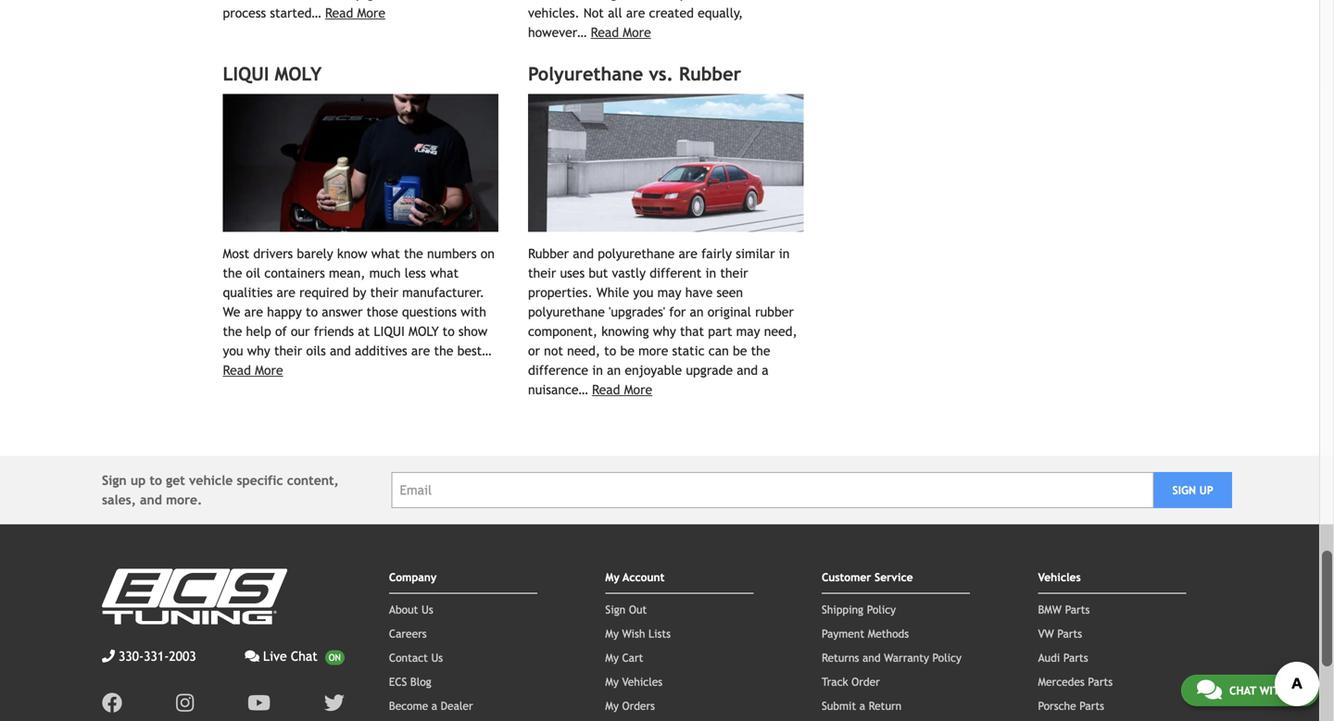 Task type: locate. For each thing, give the bounding box(es) containing it.
happy
[[267, 305, 302, 320]]

vastly
[[612, 266, 646, 281]]

need, down component, at the left top of page
[[567, 344, 601, 358]]

manufacturer.
[[402, 285, 485, 300]]

us
[[422, 604, 433, 617], [431, 652, 443, 665], [1291, 685, 1304, 698]]

1 horizontal spatial an
[[690, 305, 704, 320]]

0 vertical spatial us
[[422, 604, 433, 617]]

1 horizontal spatial what
[[430, 266, 459, 281]]

rubber
[[755, 305, 794, 320]]

the down we
[[223, 324, 242, 339]]

0 horizontal spatial a
[[432, 700, 437, 713]]

1 horizontal spatial be
[[733, 344, 747, 358]]

1 vertical spatial liqui
[[374, 324, 405, 339]]

0 horizontal spatial you
[[223, 344, 243, 358]]

1 horizontal spatial you
[[633, 285, 654, 300]]

policy up 'methods' at right
[[867, 604, 896, 617]]

may
[[658, 285, 682, 300], [736, 324, 760, 339]]

instagram logo image
[[176, 694, 194, 714]]

careers link
[[389, 628, 427, 641]]

sign for sign up
[[1173, 484, 1197, 497]]

2 be from the left
[[733, 344, 747, 358]]

rubber inside rubber and polyurethane are fairly similar in their uses but vastly different in their properties. while you may have seen polyurethane 'upgrades' for an original rubber component, knowing why that part may need, or not need, to be more static can be the difference in an enjoyable upgrade and a nuisance…
[[528, 246, 569, 261]]

1 vertical spatial may
[[736, 324, 760, 339]]

in up the read more
[[592, 363, 603, 378]]

0 vertical spatial liqui
[[223, 63, 269, 85]]

sign for sign out
[[606, 604, 626, 617]]

0 vertical spatial polyurethane
[[598, 246, 675, 261]]

know
[[337, 246, 368, 261]]

sign for sign up to get vehicle specific content, sales, and more.
[[102, 473, 127, 488]]

sign up button
[[1154, 472, 1233, 509]]

what up manufacturer.
[[430, 266, 459, 281]]

1 horizontal spatial vehicles
[[1038, 571, 1081, 584]]

become a dealer
[[389, 700, 473, 713]]

content,
[[287, 473, 339, 488]]

or
[[528, 344, 540, 358]]

1 horizontal spatial a
[[762, 363, 769, 378]]

difference
[[528, 363, 589, 378]]

5 my from the top
[[606, 700, 619, 713]]

1 vertical spatial moly
[[409, 324, 439, 339]]

0 horizontal spatial why
[[247, 344, 270, 358]]

a left dealer
[[432, 700, 437, 713]]

policy right 'warranty'
[[933, 652, 962, 665]]

knowing
[[602, 324, 649, 339]]

1 horizontal spatial up
[[1200, 484, 1214, 497]]

vehicles
[[1038, 571, 1081, 584], [622, 676, 663, 689]]

polyurethane
[[598, 246, 675, 261], [528, 305, 605, 320]]

mercedes parts link
[[1038, 676, 1113, 689]]

what
[[371, 246, 400, 261], [430, 266, 459, 281]]

vehicles up bmw parts
[[1038, 571, 1081, 584]]

why up 'more'
[[653, 324, 676, 339]]

a left return
[[860, 700, 866, 713]]

rubber and polyurethane are fairly similar in their uses but vastly different in their properties. while you may have seen polyurethane 'upgrades' for an original rubber component, knowing why that part may need, or not need, to be more static can be the difference in an enjoyable upgrade and a nuisance…
[[528, 246, 798, 397]]

about
[[389, 604, 418, 617]]

submit
[[822, 700, 856, 713]]

you inside most drivers barely know what the numbers on the oil containers mean, much less what qualities are required by their manufacturer. we are happy to answer those questions with the help of our friends at liqui moly to show you why their oils and additives are the best… read more
[[223, 344, 243, 358]]

my down my cart link at the bottom
[[606, 676, 619, 689]]

1 horizontal spatial comments image
[[1197, 679, 1222, 702]]

be down knowing on the top
[[620, 344, 635, 358]]

we
[[223, 305, 240, 320]]

original
[[708, 305, 752, 320]]

sign
[[102, 473, 127, 488], [1173, 484, 1197, 497], [606, 604, 626, 617]]

the
[[404, 246, 423, 261], [223, 266, 242, 281], [223, 324, 242, 339], [434, 344, 454, 358], [751, 344, 771, 358]]

why
[[653, 324, 676, 339], [247, 344, 270, 358]]

rubber right vs.
[[679, 63, 742, 85]]

a inside rubber and polyurethane are fairly similar in their uses but vastly different in their properties. while you may have seen polyurethane 'upgrades' for an original rubber component, knowing why that part may need, or not need, to be more static can be the difference in an enjoyable upgrade and a nuisance…
[[762, 363, 769, 378]]

account
[[623, 571, 665, 584]]

1 horizontal spatial with
[[1260, 685, 1287, 698]]

an right for
[[690, 305, 704, 320]]

0 horizontal spatial policy
[[867, 604, 896, 617]]

a lowered and tuned vw jetta image
[[528, 94, 804, 232]]

you inside rubber and polyurethane are fairly similar in their uses but vastly different in their properties. while you may have seen polyurethane 'upgrades' for an original rubber component, knowing why that part may need, or not need, to be more static can be the difference in an enjoyable upgrade and a nuisance…
[[633, 285, 654, 300]]

and inside the "sign up to get vehicle specific content, sales, and more."
[[140, 493, 162, 508]]

an
[[690, 305, 704, 320], [607, 363, 621, 378]]

to down knowing on the top
[[604, 344, 617, 358]]

0 horizontal spatial what
[[371, 246, 400, 261]]

0 horizontal spatial may
[[658, 285, 682, 300]]

become
[[389, 700, 428, 713]]

for
[[669, 305, 686, 320]]

may down original
[[736, 324, 760, 339]]

a right upgrade
[[762, 363, 769, 378]]

order
[[852, 676, 880, 689]]

0 vertical spatial rubber
[[679, 63, 742, 85]]

1 horizontal spatial rubber
[[679, 63, 742, 85]]

with inside most drivers barely know what the numbers on the oil containers mean, much less what qualities are required by their manufacturer. we are happy to answer those questions with the help of our friends at liqui moly to show you why their oils and additives are the best… read more
[[461, 305, 486, 320]]

those
[[367, 305, 398, 320]]

liqui
[[223, 63, 269, 85], [374, 324, 405, 339]]

2 horizontal spatial a
[[860, 700, 866, 713]]

and right upgrade
[[737, 363, 758, 378]]

0 vertical spatial you
[[633, 285, 654, 300]]

their up properties.
[[528, 266, 556, 281]]

why down the help
[[247, 344, 270, 358]]

have
[[686, 285, 713, 300]]

1 my from the top
[[606, 571, 620, 584]]

our
[[291, 324, 310, 339]]

polyurethane up vastly
[[598, 246, 675, 261]]

need,
[[764, 324, 798, 339], [567, 344, 601, 358]]

comments image left chat with us
[[1197, 679, 1222, 702]]

in down fairly
[[706, 266, 717, 281]]

0 horizontal spatial with
[[461, 305, 486, 320]]

parts right vw
[[1058, 628, 1083, 641]]

0 vertical spatial chat
[[291, 649, 318, 664]]

while
[[597, 285, 629, 300]]

may down different on the top
[[658, 285, 682, 300]]

read inside most drivers barely know what the numbers on the oil containers mean, much less what qualities are required by their manufacturer. we are happy to answer those questions with the help of our friends at liqui moly to show you why their oils and additives are the best… read more
[[223, 363, 251, 378]]

you up 'upgrades'
[[633, 285, 654, 300]]

enjoyable
[[625, 363, 682, 378]]

1 horizontal spatial policy
[[933, 652, 962, 665]]

0 horizontal spatial chat
[[291, 649, 318, 664]]

and up uses
[[573, 246, 594, 261]]

need, down rubber
[[764, 324, 798, 339]]

my for my account
[[606, 571, 620, 584]]

in
[[779, 246, 790, 261], [706, 266, 717, 281], [592, 363, 603, 378]]

moly inside most drivers barely know what the numbers on the oil containers mean, much less what qualities are required by their manufacturer. we are happy to answer those questions with the help of our friends at liqui moly to show you why their oils and additives are the best… read more
[[409, 324, 439, 339]]

vw parts
[[1038, 628, 1083, 641]]

parts up mercedes parts link
[[1064, 652, 1089, 665]]

shipping policy link
[[822, 604, 896, 617]]

vw
[[1038, 628, 1054, 641]]

their down 'of'
[[274, 344, 302, 358]]

parts up porsche parts 'link' at the bottom right of the page
[[1088, 676, 1113, 689]]

questions
[[402, 305, 457, 320]]

show
[[459, 324, 488, 339]]

comments image
[[245, 650, 260, 663], [1197, 679, 1222, 702]]

friends
[[314, 324, 354, 339]]

read
[[325, 6, 353, 20], [591, 25, 619, 40], [223, 363, 251, 378], [592, 383, 620, 397]]

my for my wish lists
[[606, 628, 619, 641]]

2 horizontal spatial sign
[[1173, 484, 1197, 497]]

0 horizontal spatial vehicles
[[622, 676, 663, 689]]

vehicle
[[189, 473, 233, 488]]

and down friends
[[330, 344, 351, 358]]

2 vertical spatial in
[[592, 363, 603, 378]]

you down we
[[223, 344, 243, 358]]

mercedes
[[1038, 676, 1085, 689]]

1 vertical spatial need,
[[567, 344, 601, 358]]

be right can
[[733, 344, 747, 358]]

comments image left live
[[245, 650, 260, 663]]

1 horizontal spatial liqui
[[374, 324, 405, 339]]

0 vertical spatial with
[[461, 305, 486, 320]]

1 horizontal spatial in
[[706, 266, 717, 281]]

help
[[246, 324, 271, 339]]

'upgrades'
[[609, 305, 665, 320]]

vehicles up orders
[[622, 676, 663, 689]]

up inside sign up button
[[1200, 484, 1214, 497]]

up
[[131, 473, 146, 488], [1200, 484, 1214, 497]]

the inside rubber and polyurethane are fairly similar in their uses but vastly different in their properties. while you may have seen polyurethane 'upgrades' for an original rubber component, knowing why that part may need, or not need, to be more static can be the difference in an enjoyable upgrade and a nuisance…
[[751, 344, 771, 358]]

what up the much
[[371, 246, 400, 261]]

to left show
[[443, 324, 455, 339]]

0 horizontal spatial sign
[[102, 473, 127, 488]]

up for sign up
[[1200, 484, 1214, 497]]

0 vertical spatial why
[[653, 324, 676, 339]]

in right similar
[[779, 246, 790, 261]]

my left cart
[[606, 652, 619, 665]]

the down most
[[223, 266, 242, 281]]

0 vertical spatial may
[[658, 285, 682, 300]]

0 horizontal spatial be
[[620, 344, 635, 358]]

1 horizontal spatial chat
[[1230, 685, 1257, 698]]

ecs blog
[[389, 676, 432, 689]]

my
[[606, 571, 620, 584], [606, 628, 619, 641], [606, 652, 619, 665], [606, 676, 619, 689], [606, 700, 619, 713]]

my for my cart
[[606, 652, 619, 665]]

up inside the "sign up to get vehicle specific content, sales, and more."
[[131, 473, 146, 488]]

become a dealer link
[[389, 700, 473, 713]]

0 horizontal spatial comments image
[[245, 650, 260, 663]]

of
[[275, 324, 287, 339]]

0 horizontal spatial rubber
[[528, 246, 569, 261]]

facebook logo image
[[102, 694, 122, 714]]

0 vertical spatial need,
[[764, 324, 798, 339]]

1 horizontal spatial why
[[653, 324, 676, 339]]

sign out link
[[606, 604, 647, 617]]

1 vertical spatial vehicles
[[622, 676, 663, 689]]

3 my from the top
[[606, 652, 619, 665]]

parts for audi parts
[[1064, 652, 1089, 665]]

1 vertical spatial why
[[247, 344, 270, 358]]

less
[[405, 266, 426, 281]]

0 horizontal spatial moly
[[275, 63, 322, 85]]

0 vertical spatial comments image
[[245, 650, 260, 663]]

fairly
[[702, 246, 732, 261]]

0 horizontal spatial in
[[592, 363, 603, 378]]

331-
[[144, 649, 169, 664]]

to left get
[[150, 473, 162, 488]]

0 horizontal spatial an
[[607, 363, 621, 378]]

1 horizontal spatial moly
[[409, 324, 439, 339]]

ecs
[[389, 676, 407, 689]]

more
[[639, 344, 669, 358]]

2 my from the top
[[606, 628, 619, 641]]

the left the best…
[[434, 344, 454, 358]]

polyurethane up component, at the left top of page
[[528, 305, 605, 320]]

read more
[[592, 383, 653, 397]]

ecs tuning image
[[102, 569, 287, 625]]

sign inside sign up button
[[1173, 484, 1197, 497]]

their up the seen
[[720, 266, 749, 281]]

more
[[357, 6, 386, 20], [623, 25, 651, 40], [255, 363, 283, 378], [624, 383, 653, 397]]

contact us
[[389, 652, 443, 665]]

1 vertical spatial comments image
[[1197, 679, 1222, 702]]

and inside most drivers barely know what the numbers on the oil containers mean, much less what qualities are required by their manufacturer. we are happy to answer those questions with the help of our friends at liqui moly to show you why their oils and additives are the best… read more
[[330, 344, 351, 358]]

vs.
[[649, 63, 674, 85]]

my cart link
[[606, 652, 644, 665]]

0 vertical spatial an
[[690, 305, 704, 320]]

comments image inside live chat "link"
[[245, 650, 260, 663]]

1 horizontal spatial may
[[736, 324, 760, 339]]

up for sign up to get vehicle specific content, sales, and more.
[[131, 473, 146, 488]]

1 vertical spatial you
[[223, 344, 243, 358]]

bmw parts link
[[1038, 604, 1090, 617]]

1 vertical spatial us
[[431, 652, 443, 665]]

service
[[875, 571, 913, 584]]

1 vertical spatial polyurethane
[[528, 305, 605, 320]]

parts down mercedes parts link
[[1080, 700, 1105, 713]]

rubber up uses
[[528, 246, 569, 261]]

0 vertical spatial what
[[371, 246, 400, 261]]

containers
[[265, 266, 325, 281]]

and right sales,
[[140, 493, 162, 508]]

my left account
[[606, 571, 620, 584]]

0 vertical spatial moly
[[275, 63, 322, 85]]

youtube logo image
[[248, 694, 271, 714]]

my left orders
[[606, 700, 619, 713]]

0 horizontal spatial up
[[131, 473, 146, 488]]

4 my from the top
[[606, 676, 619, 689]]

an up the read more
[[607, 363, 621, 378]]

bmw
[[1038, 604, 1062, 617]]

comments image inside chat with us link
[[1197, 679, 1222, 702]]

my for my vehicles
[[606, 676, 619, 689]]

1 vertical spatial an
[[607, 363, 621, 378]]

more.
[[166, 493, 202, 508]]

the down rubber
[[751, 344, 771, 358]]

1 horizontal spatial sign
[[606, 604, 626, 617]]

parts right bmw
[[1065, 604, 1090, 617]]

are up the help
[[244, 305, 263, 320]]

0 vertical spatial policy
[[867, 604, 896, 617]]

qualities
[[223, 285, 273, 300]]

1 vertical spatial rubber
[[528, 246, 569, 261]]

customer
[[822, 571, 872, 584]]

to inside the "sign up to get vehicle specific content, sales, and more."
[[150, 473, 162, 488]]

sign inside the "sign up to get vehicle specific content, sales, and more."
[[102, 473, 127, 488]]

are up different on the top
[[679, 246, 698, 261]]

0 vertical spatial in
[[779, 246, 790, 261]]

my left wish
[[606, 628, 619, 641]]

audi parts
[[1038, 652, 1089, 665]]

1 vertical spatial chat
[[1230, 685, 1257, 698]]



Task type: describe. For each thing, give the bounding box(es) containing it.
barely
[[297, 246, 333, 261]]

to up 'our'
[[306, 305, 318, 320]]

0 horizontal spatial liqui
[[223, 63, 269, 85]]

liqui inside most drivers barely know what the numbers on the oil containers mean, much less what qualities are required by their manufacturer. we are happy to answer those questions with the help of our friends at liqui moly to show you why their oils and additives are the best… read more
[[374, 324, 405, 339]]

my cart
[[606, 652, 644, 665]]

a for company
[[432, 700, 437, 713]]

about us
[[389, 604, 433, 617]]

careers
[[389, 628, 427, 641]]

track order link
[[822, 676, 880, 689]]

0 vertical spatial vehicles
[[1038, 571, 1081, 584]]

live chat link
[[245, 647, 345, 667]]

to inside rubber and polyurethane are fairly similar in their uses but vastly different in their properties. while you may have seen polyurethane 'upgrades' for an original rubber component, knowing why that part may need, or not need, to be more static can be the difference in an enjoyable upgrade and a nuisance…
[[604, 344, 617, 358]]

comments image for live
[[245, 650, 260, 663]]

most
[[223, 246, 249, 261]]

us for about us
[[422, 604, 433, 617]]

330-331-2003 link
[[102, 647, 196, 667]]

on
[[481, 246, 495, 261]]

oil
[[246, 266, 261, 281]]

2003
[[169, 649, 196, 664]]

my wish lists
[[606, 628, 671, 641]]

not
[[544, 344, 563, 358]]

porsche parts
[[1038, 700, 1105, 713]]

liqui moly
[[223, 63, 322, 85]]

1 be from the left
[[620, 344, 635, 358]]

component,
[[528, 324, 598, 339]]

best…
[[457, 344, 492, 358]]

shipping
[[822, 604, 864, 617]]

part
[[708, 324, 733, 339]]

properties.
[[528, 285, 593, 300]]

answer
[[322, 305, 363, 320]]

1 vertical spatial in
[[706, 266, 717, 281]]

why inside most drivers barely know what the numbers on the oil containers mean, much less what qualities are required by their manufacturer. we are happy to answer those questions with the help of our friends at liqui moly to show you why their oils and additives are the best… read more
[[247, 344, 270, 358]]

are inside rubber and polyurethane are fairly similar in their uses but vastly different in their properties. while you may have seen polyurethane 'upgrades' for an original rubber component, knowing why that part may need, or not need, to be more static can be the difference in an enjoyable upgrade and a nuisance…
[[679, 246, 698, 261]]

can
[[709, 344, 729, 358]]

live chat
[[263, 649, 318, 664]]

2 horizontal spatial in
[[779, 246, 790, 261]]

mean,
[[329, 266, 366, 281]]

most drivers barely know what the numbers on the oil containers mean, much less what qualities are required by their manufacturer. we are happy to answer those questions with the help of our friends at liqui moly to show you why their oils and additives are the best… read more
[[223, 246, 495, 378]]

uses
[[560, 266, 585, 281]]

twitter logo image
[[324, 694, 345, 714]]

payment methods link
[[822, 628, 909, 641]]

sales,
[[102, 493, 136, 508]]

polyurethane vs. rubber
[[528, 63, 742, 85]]

liqui moly products image
[[223, 94, 499, 232]]

orders
[[622, 700, 655, 713]]

porsche parts link
[[1038, 700, 1105, 713]]

methods
[[868, 628, 909, 641]]

porsche
[[1038, 700, 1077, 713]]

drivers
[[253, 246, 293, 261]]

us for contact us
[[431, 652, 443, 665]]

different
[[650, 266, 702, 281]]

customer service
[[822, 571, 913, 584]]

my orders link
[[606, 700, 655, 713]]

why inside rubber and polyurethane are fairly similar in their uses but vastly different in their properties. while you may have seen polyurethane 'upgrades' for an original rubber component, knowing why that part may need, or not need, to be more static can be the difference in an enjoyable upgrade and a nuisance…
[[653, 324, 676, 339]]

by
[[353, 285, 367, 300]]

returns and warranty policy link
[[822, 652, 962, 665]]

are up happy
[[277, 285, 296, 300]]

1 horizontal spatial need,
[[764, 324, 798, 339]]

0 horizontal spatial need,
[[567, 344, 601, 358]]

the up less
[[404, 246, 423, 261]]

sign out
[[606, 604, 647, 617]]

phone image
[[102, 650, 115, 663]]

chat inside "link"
[[291, 649, 318, 664]]

contact
[[389, 652, 428, 665]]

mercedes parts
[[1038, 676, 1113, 689]]

parts for vw parts
[[1058, 628, 1083, 641]]

audi
[[1038, 652, 1060, 665]]

company
[[389, 571, 437, 584]]

my wish lists link
[[606, 628, 671, 641]]

that
[[680, 324, 704, 339]]

contact us link
[[389, 652, 443, 665]]

2 vertical spatial us
[[1291, 685, 1304, 698]]

1 vertical spatial policy
[[933, 652, 962, 665]]

more inside most drivers barely know what the numbers on the oil containers mean, much less what qualities are required by their manufacturer. we are happy to answer those questions with the help of our friends at liqui moly to show you why their oils and additives are the best… read more
[[255, 363, 283, 378]]

payment
[[822, 628, 865, 641]]

parts for mercedes parts
[[1088, 676, 1113, 689]]

a for customer service
[[860, 700, 866, 713]]

330-331-2003
[[119, 649, 196, 664]]

shipping policy
[[822, 604, 896, 617]]

audi parts link
[[1038, 652, 1089, 665]]

numbers
[[427, 246, 477, 261]]

upgrade
[[686, 363, 733, 378]]

their down the much
[[370, 285, 398, 300]]

comments image for chat
[[1197, 679, 1222, 702]]

additives
[[355, 344, 407, 358]]

specific
[[237, 473, 283, 488]]

sign up to get vehicle specific content, sales, and more.
[[102, 473, 339, 508]]

1 vertical spatial what
[[430, 266, 459, 281]]

chat with us link
[[1182, 676, 1320, 707]]

returns and warranty policy
[[822, 652, 962, 665]]

get
[[166, 473, 185, 488]]

my for my orders
[[606, 700, 619, 713]]

out
[[629, 604, 647, 617]]

my vehicles
[[606, 676, 663, 689]]

Email email field
[[392, 472, 1154, 509]]

track
[[822, 676, 849, 689]]

track order
[[822, 676, 880, 689]]

nuisance…
[[528, 383, 588, 397]]

polyurethane
[[528, 63, 643, 85]]

my vehicles link
[[606, 676, 663, 689]]

and up the order
[[863, 652, 881, 665]]

live
[[263, 649, 287, 664]]

but
[[589, 266, 608, 281]]

dealer
[[441, 700, 473, 713]]

payment methods
[[822, 628, 909, 641]]

parts for bmw parts
[[1065, 604, 1090, 617]]

blog
[[410, 676, 432, 689]]

parts for porsche parts
[[1080, 700, 1105, 713]]

much
[[369, 266, 401, 281]]

are right additives at the left of the page
[[411, 344, 430, 358]]

330-
[[119, 649, 144, 664]]

1 vertical spatial with
[[1260, 685, 1287, 698]]



Task type: vqa. For each thing, say whether or not it's contained in the screenshot.
pick
no



